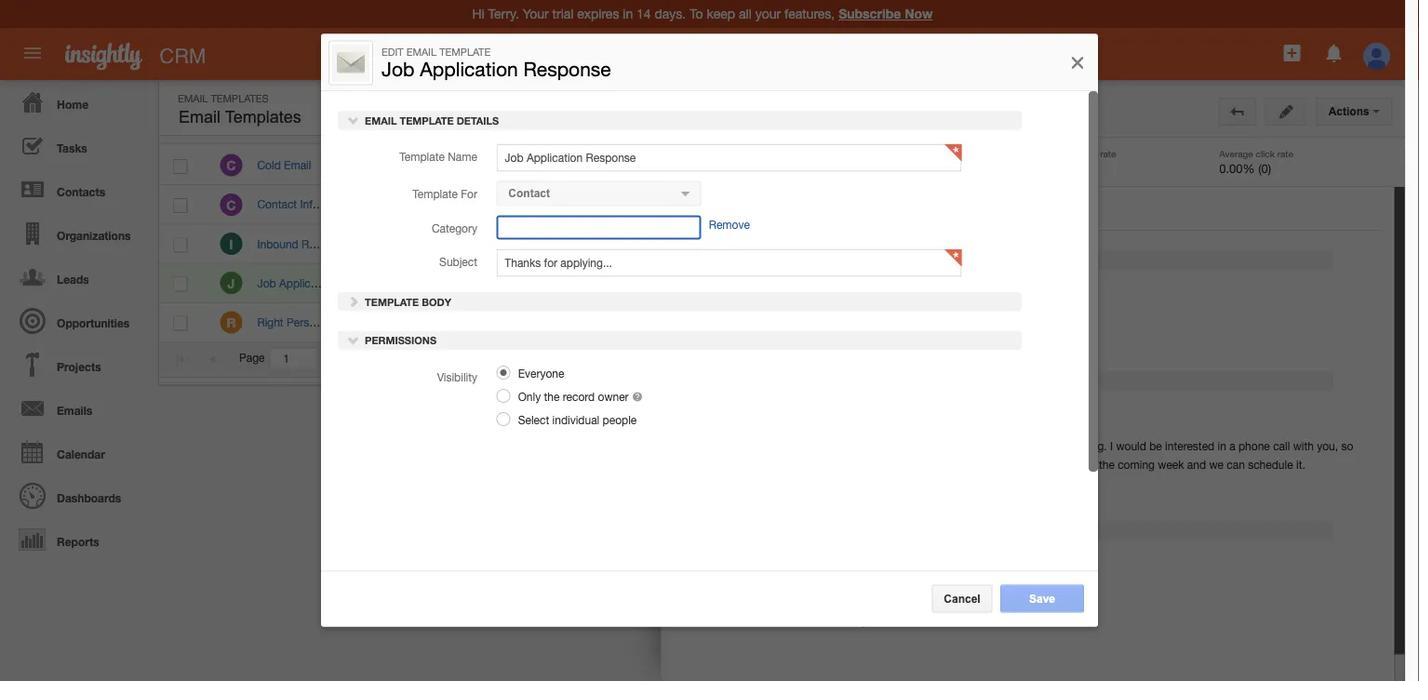 Task type: vqa. For each thing, say whether or not it's contained in the screenshot.
Show Sidebar "image"
yes



Task type: locate. For each thing, give the bounding box(es) containing it.
remove link
[[709, 218, 750, 231]]

0 vertical spatial you
[[372, 159, 390, 172]]

pm for j
[[1007, 276, 1024, 289]]

pm
[[1007, 159, 1024, 172], [1007, 237, 1024, 250], [1007, 276, 1024, 289], [924, 573, 941, 586]]

1 vertical spatial name
[[448, 151, 477, 164]]

have
[[393, 159, 417, 172]]

1 c link from the top
[[220, 154, 242, 176]]

new
[[1220, 100, 1243, 113]]

do you have time to connect?
[[354, 159, 504, 172]]

None field
[[496, 216, 701, 240]]

0 vertical spatial emails link
[[1058, 93, 1144, 121]]

nov- inside j row
[[942, 276, 966, 289]]

average click rate 0.00% (0)
[[1219, 148, 1293, 175]]

contact for j
[[689, 276, 728, 289]]

1 vertical spatial sales cell
[[535, 225, 674, 264]]

0 horizontal spatial 0.00%
[[1040, 161, 1075, 175]]

job application response
[[728, 103, 957, 126], [257, 276, 388, 289], [842, 282, 974, 295]]

row group
[[159, 146, 1120, 342]]

rate inside "average click rate 0.00% (0)"
[[1277, 148, 1293, 159]]

template for down subject text box
[[759, 302, 824, 315]]

template body
[[362, 296, 451, 308]]

connecting
[[410, 198, 466, 211]]

pm inside j row
[[1007, 276, 1024, 289]]

1 horizontal spatial hiring
[[842, 323, 872, 336]]

1 horizontal spatial i
[[1110, 439, 1113, 453]]

open rate
[[784, 120, 841, 133]]

0 horizontal spatial time
[[420, 159, 442, 172]]

(0) down click
[[1258, 161, 1271, 175]]

email template details
[[362, 115, 499, 127]]

you inside c row
[[372, 159, 390, 172]]

23 inside j row
[[966, 276, 979, 289]]

chevron right image
[[347, 295, 360, 308]]

save button
[[1000, 585, 1084, 613]]

emails link up the open
[[1058, 93, 1144, 121]]

contact cell down "remove" at the top of the page
[[674, 264, 771, 303]]

(0) inside average open rate 0.00% (0)
[[1079, 161, 1092, 175]]

for for thanks for taking the time to apply to our job posting. i would be interested in a phone call with you, so please suggest a few times that you are available in the coming week and we can schedule it.
[[879, 439, 892, 453]]

0 vertical spatial created
[[924, 120, 966, 133]]

thanks down thanks for connecting link
[[354, 237, 391, 250]]

rate right click
[[1277, 148, 1293, 159]]

with
[[1293, 439, 1314, 453]]

times
[[948, 458, 975, 471]]

1 vertical spatial category
[[432, 222, 477, 235]]

to left 'connect?'
[[445, 159, 455, 172]]

1 horizontal spatial (0)
[[1258, 161, 1271, 175]]

hiring for hiring link
[[1159, 245, 1189, 257]]

you right do
[[372, 159, 390, 172]]

c link for cold email
[[220, 154, 242, 176]]

average for average open rate 0.00% (0)
[[1040, 148, 1074, 159]]

1 1 from the left
[[335, 351, 341, 365]]

0% inside j row
[[789, 277, 805, 289]]

job up email template details
[[382, 57, 414, 80]]

1 horizontal spatial details
[[692, 206, 729, 219]]

1 vertical spatial created
[[784, 573, 824, 586]]

1 0% from the top
[[789, 160, 805, 172]]

created inside row
[[924, 120, 966, 133]]

average inside average open rate 0.00% (0)
[[1040, 148, 1074, 159]]

0 horizontal spatial template name
[[399, 151, 477, 164]]

cancel
[[944, 592, 980, 605]]

0% cell down 'rate'
[[771, 146, 911, 185]]

1 vertical spatial hiring
[[553, 277, 582, 289]]

None radio
[[496, 366, 510, 380]]

1 vertical spatial time
[[947, 439, 969, 453]]

(0) down the open
[[1079, 161, 1092, 175]]

0 horizontal spatial to
[[445, 159, 455, 172]]

rate for average click rate 0.00% (0)
[[1277, 148, 1293, 159]]

2 horizontal spatial name
[[794, 282, 824, 295]]

None checkbox
[[173, 159, 187, 174], [173, 198, 187, 213], [173, 316, 187, 331], [173, 159, 187, 174], [173, 198, 187, 213], [173, 316, 187, 331]]

tasks
[[57, 141, 87, 154]]

sales up hiring link
[[1159, 221, 1186, 233]]

template
[[439, 46, 491, 58], [761, 92, 812, 104], [1279, 100, 1327, 113], [400, 115, 454, 127], [687, 120, 736, 133], [399, 151, 445, 164], [1167, 168, 1221, 181], [412, 188, 458, 201], [746, 282, 791, 295], [365, 296, 419, 308], [759, 302, 804, 315]]

row group containing c
[[159, 146, 1120, 342]]

0 vertical spatial date
[[969, 120, 995, 133]]

3 16-nov-23 3:07 pm cell from the top
[[911, 264, 1074, 303]]

job up contact
[[842, 282, 861, 295]]

0 horizontal spatial 5
[[1045, 352, 1051, 365]]

all
[[509, 49, 524, 63]]

inbound
[[257, 237, 298, 250]]

1 horizontal spatial average
[[1219, 148, 1253, 159]]

the
[[544, 390, 560, 403], [929, 439, 944, 453], [1099, 458, 1115, 471]]

c row
[[159, 146, 1120, 185], [159, 185, 1120, 225]]

0 vertical spatial c link
[[220, 154, 242, 176]]

0 vertical spatial owner
[[451, 120, 486, 133]]

0 vertical spatial emails
[[1093, 100, 1132, 113]]

new email template
[[1220, 100, 1327, 113]]

click
[[1256, 148, 1275, 159]]

0.00% for average click rate 0.00% (0)
[[1219, 161, 1255, 175]]

none radio inside job application response dialog
[[496, 366, 510, 380]]

(0) for average open rate 0.00% (0)
[[1079, 161, 1092, 175]]

0 horizontal spatial you
[[372, 159, 390, 172]]

terry turtle for thanks for connecting
[[452, 198, 506, 211]]

thanks up please
[[839, 439, 876, 453]]

1 c from the top
[[226, 158, 236, 173]]

items
[[1076, 352, 1104, 365]]

of down 'right person' link
[[322, 351, 332, 365]]

hiring inside "cell"
[[553, 277, 582, 289]]

5 left items at the right bottom of page
[[1067, 352, 1073, 365]]

2 vertical spatial hiring
[[842, 323, 872, 336]]

1 horizontal spatial template name
[[746, 282, 824, 295]]

inbound response link
[[257, 237, 361, 250]]

templates
[[211, 92, 269, 104], [225, 107, 301, 127]]

0.00% for average open rate 0.00% (0)
[[1040, 161, 1075, 175]]

0 horizontal spatial for
[[461, 188, 477, 201]]

2 horizontal spatial hiring
[[1159, 245, 1189, 257]]

for left applying...
[[882, 343, 895, 356]]

date
[[969, 120, 995, 133], [757, 573, 781, 586]]

thanks for applying...
[[842, 343, 950, 356]]

name up cold
[[257, 120, 288, 133]]

terry turtle link for thanks for connecting
[[452, 198, 506, 211]]

1 horizontal spatial date
[[969, 120, 995, 133]]

c up i link
[[226, 197, 236, 212]]

category inside job application response dialog
[[432, 222, 477, 235]]

contact cell for c
[[674, 185, 771, 225]]

0 horizontal spatial owner
[[451, 120, 486, 133]]

terry for thanks for contacting us.
[[452, 237, 476, 250]]

c link left cold
[[220, 154, 242, 176]]

terry turtle link down 'connect?'
[[452, 198, 506, 211]]

all link
[[491, 39, 547, 73]]

c
[[226, 158, 236, 173], [226, 197, 236, 212]]

r
[[226, 315, 236, 330]]

2 0% from the top
[[789, 238, 805, 250]]

thanks down contact
[[842, 343, 879, 356]]

template name down email template details
[[399, 151, 477, 164]]

the right only
[[544, 390, 560, 403]]

turtle inside j row
[[479, 276, 506, 289]]

16- for i
[[925, 237, 942, 250]]

0 vertical spatial i
[[229, 236, 233, 252]]

contact cell down the lead cell
[[674, 225, 771, 264]]

details down the lead cell
[[692, 206, 729, 219]]

16-nov-23 3:07 pm inside the i row
[[925, 237, 1024, 250]]

to up that
[[972, 439, 982, 453]]

remove
[[709, 218, 750, 231]]

2 horizontal spatial category
[[778, 323, 824, 336]]

terry turtle inside the i row
[[452, 237, 506, 250]]

2 vertical spatial category
[[778, 323, 824, 336]]

call
[[1273, 439, 1290, 453]]

connect?
[[458, 159, 504, 172]]

hiring down general
[[553, 277, 582, 289]]

0 vertical spatial time
[[420, 159, 442, 172]]

individual
[[552, 413, 599, 426]]

contact for i
[[689, 237, 728, 250]]

recycle bin
[[1151, 118, 1220, 131]]

3:07 for j
[[982, 276, 1004, 289]]

16- for c
[[925, 159, 942, 172]]

None radio
[[496, 389, 510, 403], [496, 412, 510, 426], [496, 389, 510, 403], [496, 412, 510, 426]]

2 0% cell from the top
[[771, 225, 911, 264]]

16- inside the i row
[[925, 237, 942, 250]]

c link up i link
[[220, 193, 242, 216]]

1 horizontal spatial 5
[[1067, 352, 1073, 365]]

16-nov-23 3:07 pm for c
[[925, 159, 1024, 172]]

average inside "average click rate 0.00% (0)"
[[1219, 148, 1253, 159]]

rate right the open
[[1100, 148, 1116, 159]]

c for cold email
[[226, 158, 236, 173]]

0% cell
[[771, 146, 911, 185], [771, 225, 911, 264], [771, 264, 911, 303]]

s
[[1136, 220, 1143, 232]]

3 contact cell from the top
[[674, 264, 771, 303]]

0% inside the i row
[[789, 238, 805, 250]]

0 horizontal spatial i
[[229, 236, 233, 252]]

2 1 from the left
[[1028, 352, 1034, 365]]

pm for i
[[1007, 237, 1024, 250]]

for left connecting
[[394, 198, 407, 211]]

2 0 from the left
[[860, 161, 867, 175]]

in up we
[[1218, 439, 1226, 453]]

and
[[1187, 458, 1206, 471]]

0 vertical spatial c
[[226, 158, 236, 173]]

1 horizontal spatial category
[[548, 120, 597, 133]]

for for thanks for applying...
[[882, 343, 895, 356]]

nov- for i
[[942, 237, 966, 250]]

hiring down 'sales' link
[[1159, 245, 1189, 257]]

email inside edit email template job application response
[[406, 46, 436, 58]]

16-
[[925, 159, 942, 172], [925, 237, 942, 250], [925, 276, 942, 289], [842, 573, 859, 586]]

0 vertical spatial sales cell
[[535, 146, 674, 185]]

average left click
[[1219, 148, 1253, 159]]

contact button
[[496, 181, 701, 206]]

0 horizontal spatial (0)
[[1079, 161, 1092, 175]]

1 vertical spatial emails link
[[5, 386, 149, 430]]

navigation
[[0, 80, 149, 561]]

c left cold
[[226, 158, 236, 173]]

emails link down projects at left
[[5, 386, 149, 430]]

1 vertical spatial for
[[807, 302, 824, 315]]

sales down general
[[553, 238, 579, 250]]

16-nov-23 3:07 pm for i
[[925, 237, 1024, 250]]

0% for c
[[789, 160, 805, 172]]

16-nov-23 3:07 pm cell
[[911, 146, 1074, 185], [911, 225, 1074, 264], [911, 264, 1074, 303]]

0 horizontal spatial template for
[[412, 188, 477, 201]]

sales up general
[[553, 160, 579, 172]]

now
[[905, 6, 933, 21]]

c link
[[220, 154, 242, 176], [220, 193, 242, 216]]

subject left thanks for applying...
[[785, 343, 824, 356]]

for up suggest
[[879, 439, 892, 453]]

template name
[[399, 151, 477, 164], [746, 282, 824, 295]]

a up can
[[1229, 439, 1235, 453]]

cell
[[771, 185, 911, 225], [911, 185, 1074, 225], [159, 264, 206, 303], [340, 264, 437, 303], [340, 303, 437, 342], [437, 303, 535, 342], [535, 303, 674, 342], [674, 303, 771, 342], [771, 303, 911, 342], [911, 303, 1074, 342]]

0
[[681, 161, 688, 175], [860, 161, 867, 175]]

3:07 inside j row
[[982, 276, 1004, 289]]

contact cell
[[674, 185, 771, 225], [674, 225, 771, 264], [674, 264, 771, 303]]

record
[[563, 390, 595, 403]]

turtle for do you have time to connect?
[[479, 159, 506, 172]]

hiring down contact
[[842, 323, 872, 336]]

23 inside the i row
[[966, 237, 979, 250]]

terry turtle for do you have time to connect?
[[452, 159, 506, 172]]

0 horizontal spatial in
[[1087, 458, 1096, 471]]

0 down search this list... text field
[[860, 161, 867, 175]]

1 horizontal spatial 0
[[860, 161, 867, 175]]

1 horizontal spatial in
[[1218, 439, 1226, 453]]

owner up 'connect?'
[[451, 120, 486, 133]]

j link
[[220, 272, 242, 294]]

to left our
[[1016, 439, 1025, 453]]

1 vertical spatial subject
[[439, 256, 477, 269]]

thanks for connecting link
[[354, 198, 466, 211]]

response inside j row
[[338, 276, 388, 289]]

date inside row
[[969, 120, 995, 133]]

1 average from the left
[[1040, 148, 1074, 159]]

details up 'connect?'
[[457, 115, 499, 127]]

1 horizontal spatial name
[[448, 151, 477, 164]]

2 horizontal spatial the
[[1099, 458, 1115, 471]]

3:07 inside the i row
[[982, 237, 1004, 250]]

terry turtle link down us. at the top
[[452, 276, 506, 289]]

1 0.00% from the left
[[1040, 161, 1075, 175]]

1 horizontal spatial time
[[947, 439, 969, 453]]

2 sales cell from the top
[[535, 225, 674, 264]]

1 contact cell from the top
[[674, 185, 771, 225]]

subject down us. at the top
[[439, 256, 477, 269]]

0% cell for i
[[771, 225, 911, 264]]

0 horizontal spatial name
[[257, 120, 288, 133]]

None checkbox
[[173, 119, 187, 133], [173, 238, 187, 252], [173, 277, 187, 292], [173, 119, 187, 133], [173, 238, 187, 252], [173, 277, 187, 292]]

0 vertical spatial name
[[257, 120, 288, 133]]

name down email template details
[[448, 151, 477, 164]]

1 vertical spatial you
[[1000, 458, 1019, 471]]

for down 'connect?'
[[461, 188, 477, 201]]

5 right -
[[1045, 352, 1051, 365]]

2 16-nov-23 3:07 pm cell from the top
[[911, 225, 1074, 264]]

1 16-nov-23 3:07 pm cell from the top
[[911, 146, 1074, 185]]

the down posting.
[[1099, 458, 1115, 471]]

rate
[[1100, 148, 1116, 159], [1277, 148, 1293, 159]]

type
[[739, 120, 764, 133]]

row
[[159, 109, 1119, 144]]

contact cell down lead
[[674, 185, 771, 225]]

2 horizontal spatial subject
[[785, 343, 824, 356]]

owner down date created
[[791, 614, 824, 627]]

sales inside the i row
[[553, 238, 579, 250]]

2 vertical spatial sales
[[553, 238, 579, 250]]

nov- for j
[[942, 276, 966, 289]]

1 horizontal spatial you
[[1000, 458, 1019, 471]]

terry turtle for thanks for contacting us.
[[452, 237, 506, 250]]

(0) inside "average click rate 0.00% (0)"
[[1258, 161, 1271, 175]]

16-nov-23 3:07 pm inside j row
[[925, 276, 1024, 289]]

hiring link
[[1146, 243, 1192, 258]]

data processing addendum link
[[1013, 438, 1153, 451]]

0 vertical spatial sales
[[553, 160, 579, 172]]

0.00% inside average open rate 0.00% (0)
[[1040, 161, 1075, 175]]

2 rate from the left
[[1277, 148, 1293, 159]]

0 vertical spatial details
[[457, 115, 499, 127]]

1 sales cell from the top
[[535, 146, 674, 185]]

0% cell up thanks for applying...
[[771, 264, 911, 303]]

0 vertical spatial template for
[[412, 188, 477, 201]]

thanks
[[354, 198, 391, 211], [354, 237, 391, 250], [842, 343, 879, 356], [839, 439, 876, 453]]

projects link
[[5, 342, 149, 386]]

emails up calendar link
[[57, 404, 92, 417]]

template inside edit email template job application response
[[439, 46, 491, 58]]

sales cell down contact button
[[535, 225, 674, 264]]

pm inside the i row
[[1007, 237, 1024, 250]]

2 (0) from the left
[[1258, 161, 1271, 175]]

i left would
[[1110, 439, 1113, 453]]

emails up the open
[[1093, 100, 1132, 113]]

16- inside j row
[[925, 276, 942, 289]]

turtle
[[479, 159, 506, 172], [479, 198, 506, 211], [479, 237, 506, 250], [479, 276, 506, 289], [870, 614, 897, 627]]

thanks up inbound response thanks for contacting us.
[[354, 198, 391, 211]]

thanks for thanks for connecting
[[354, 198, 391, 211]]

0 horizontal spatial a
[[918, 458, 924, 471]]

terry turtle link
[[452, 159, 506, 172], [452, 198, 506, 211], [452, 237, 506, 250], [452, 276, 506, 289]]

2 vertical spatial subject
[[785, 343, 824, 356]]

0 horizontal spatial of
[[322, 351, 332, 365]]

1 (0) from the left
[[1079, 161, 1092, 175]]

0 horizontal spatial 0
[[681, 161, 688, 175]]

turtle inside the i row
[[479, 237, 506, 250]]

time right 'have'
[[420, 159, 442, 172]]

1 vertical spatial templates
[[225, 107, 301, 127]]

open
[[784, 120, 813, 133]]

right
[[257, 316, 283, 329]]

for left contact
[[807, 302, 824, 315]]

terry inside the i row
[[452, 237, 476, 250]]

contact inside j row
[[689, 276, 728, 289]]

the up few
[[929, 439, 944, 453]]

0 horizontal spatial 1
[[335, 351, 341, 365]]

0 vertical spatial subject
[[354, 120, 394, 133]]

record permissions image
[[963, 103, 979, 126]]

for for thanks for connecting
[[394, 198, 407, 211]]

sales cell
[[535, 146, 674, 185], [535, 225, 674, 264]]

in
[[1218, 439, 1226, 453], [1087, 458, 1096, 471]]

2 c link from the top
[[220, 193, 242, 216]]

0 horizontal spatial date
[[757, 573, 781, 586]]

1 horizontal spatial 1
[[1028, 352, 1034, 365]]

thanks inside the i row
[[354, 237, 391, 250]]

i inside 'thanks for taking the time to apply to our job posting. i would be interested in a phone call with you, so please suggest a few times that you are available in the coming week and we can schedule it.'
[[1110, 439, 1113, 453]]

details inside job application response dialog
[[457, 115, 499, 127]]

thanks for thanks for applying...
[[842, 343, 879, 356]]

job up name text field
[[728, 103, 761, 126]]

0 horizontal spatial emails
[[57, 404, 92, 417]]

2 average from the left
[[1219, 148, 1253, 159]]

subject
[[354, 120, 394, 133], [439, 256, 477, 269], [785, 343, 824, 356]]

of right -
[[1054, 352, 1064, 365]]

2 contact cell from the top
[[674, 225, 771, 264]]

job right j link
[[257, 276, 276, 289]]

crm
[[159, 44, 206, 67]]

16-nov-23 3:07 pm cell for j
[[911, 264, 1074, 303]]

cold email
[[257, 159, 311, 172]]

would
[[1116, 439, 1146, 453]]

0 vertical spatial for
[[461, 188, 477, 201]]

2 c from the top
[[226, 197, 236, 212]]

1 5 from the left
[[1045, 352, 1051, 365]]

1 vertical spatial the
[[929, 439, 944, 453]]

3 0% cell from the top
[[771, 264, 911, 303]]

rate
[[816, 120, 841, 133]]

3:07 for i
[[982, 237, 1004, 250]]

3 terry turtle link from the top
[[452, 237, 506, 250]]

2 0.00% from the left
[[1219, 161, 1255, 175]]

for
[[394, 198, 407, 211], [394, 237, 407, 250], [882, 343, 895, 356], [879, 439, 892, 453]]

edit
[[382, 46, 404, 58]]

sales cell up general
[[535, 146, 674, 185]]

3 0% from the top
[[789, 277, 805, 289]]

chevron down image
[[347, 334, 360, 347]]

you left the are
[[1000, 458, 1019, 471]]

1 horizontal spatial a
[[1229, 439, 1235, 453]]

2 vertical spatial 0%
[[789, 277, 805, 289]]

job application response inside j row
[[257, 276, 388, 289]]

contact inside the i row
[[689, 237, 728, 250]]

in down posting.
[[1087, 458, 1096, 471]]

0%
[[789, 160, 805, 172], [789, 238, 805, 250], [789, 277, 805, 289]]

terry turtle link down connecting
[[452, 237, 506, 250]]

0 left lead
[[681, 161, 688, 175]]

template name down subject text box
[[746, 282, 824, 295]]

application inside j row
[[279, 276, 335, 289]]

0 horizontal spatial emails link
[[5, 386, 149, 430]]

actions button
[[1316, 98, 1392, 126]]

0% cell up contact
[[771, 225, 911, 264]]

home link
[[5, 80, 149, 124]]

3:07
[[982, 159, 1004, 172], [982, 237, 1004, 250], [982, 276, 1004, 289], [899, 573, 921, 586]]

response inside edit email template job application response
[[523, 57, 611, 80]]

1 terry turtle link from the top
[[452, 159, 506, 172]]

hiring
[[1159, 245, 1189, 257], [553, 277, 582, 289], [842, 323, 872, 336]]

for left contacting
[[394, 237, 407, 250]]

refresh list image
[[920, 100, 938, 113]]

0 vertical spatial hiring
[[1159, 245, 1189, 257]]

4 terry turtle link from the top
[[452, 276, 506, 289]]

i up j link
[[229, 236, 233, 252]]

1 horizontal spatial rate
[[1277, 148, 1293, 159]]

job
[[1048, 439, 1064, 453]]

for inside the i row
[[394, 237, 407, 250]]

terry turtle inside j row
[[452, 276, 506, 289]]

rate inside average open rate 0.00% (0)
[[1100, 148, 1116, 159]]

tasks link
[[5, 124, 149, 167]]

1 vertical spatial emails
[[57, 404, 92, 417]]

1 horizontal spatial to
[[972, 439, 982, 453]]

terry turtle link up connecting
[[452, 159, 506, 172]]

0.00% inside "average click rate 0.00% (0)"
[[1219, 161, 1255, 175]]

2 terry turtle link from the top
[[452, 198, 506, 211]]

hiring for hiring "cell"
[[553, 277, 582, 289]]

subject up do
[[354, 120, 394, 133]]

1 vertical spatial i
[[1110, 439, 1113, 453]]

1 0% cell from the top
[[771, 146, 911, 185]]

1 vertical spatial c link
[[220, 193, 242, 216]]

contacts
[[57, 185, 105, 198]]

general cell
[[535, 185, 674, 225]]

for inside 'thanks for taking the time to apply to our job posting. i would be interested in a phone call with you, so please suggest a few times that you are available in the coming week and we can schedule it.'
[[879, 439, 892, 453]]

0 horizontal spatial category
[[432, 222, 477, 235]]

time up times
[[947, 439, 969, 453]]

1 0 from the left
[[681, 161, 688, 175]]

emails
[[1093, 100, 1132, 113], [57, 404, 92, 417]]

time inside c row
[[420, 159, 442, 172]]

1 vertical spatial template for
[[759, 302, 824, 315]]

template for down do you have time to connect?
[[412, 188, 477, 201]]

time
[[420, 159, 442, 172], [947, 439, 969, 453]]

template for
[[412, 188, 477, 201], [759, 302, 824, 315]]

name down subject text box
[[794, 282, 824, 295]]

this record will only be visible to its creator and administrators. image
[[632, 390, 643, 403]]

0 horizontal spatial average
[[1040, 148, 1074, 159]]

1 vertical spatial owner
[[791, 614, 824, 627]]

1 horizontal spatial subject
[[439, 256, 477, 269]]

recycle
[[1151, 118, 1200, 131]]

0 horizontal spatial subject
[[354, 120, 394, 133]]

time inside 'thanks for taking the time to apply to our job posting. i would be interested in a phone call with you, so please suggest a few times that you are available in the coming week and we can schedule it.'
[[947, 439, 969, 453]]

1 rate from the left
[[1100, 148, 1116, 159]]

average left the open
[[1040, 148, 1074, 159]]

a left few
[[918, 458, 924, 471]]

nov- inside the i row
[[942, 237, 966, 250]]

Subject text field
[[496, 249, 962, 277]]

thanks inside 'thanks for taking the time to apply to our job posting. i would be interested in a phone call with you, so please suggest a few times that you are available in the coming week and we can schedule it.'
[[839, 439, 876, 453]]



Task type: describe. For each thing, give the bounding box(es) containing it.
-
[[1038, 352, 1042, 365]]

1 vertical spatial in
[[1087, 458, 1096, 471]]

everyone
[[515, 367, 564, 380]]

Search all data.... text field
[[547, 39, 914, 72]]

hiring cell
[[535, 264, 674, 303]]

1 c row from the top
[[159, 146, 1120, 185]]

contact inside button
[[508, 187, 550, 200]]

that
[[978, 458, 997, 471]]

16-nov-23 3:07 pm cell for c
[[911, 146, 1074, 185]]

do you have time to connect? link
[[354, 159, 504, 172]]

categories
[[1224, 168, 1290, 181]]

terry inside j row
[[452, 276, 476, 289]]

thanks for connecting
[[354, 198, 466, 211]]

name inside job application response dialog
[[448, 151, 477, 164]]

navigation containing home
[[0, 80, 149, 561]]

job application response dialog
[[321, 34, 1098, 681]]

2 of from the left
[[1054, 352, 1064, 365]]

c for contact info
[[226, 197, 236, 212]]

dashboards link
[[5, 474, 149, 517]]

23 for c
[[966, 159, 979, 172]]

contacts link
[[5, 167, 149, 211]]

you inside 'thanks for taking the time to apply to our job posting. i would be interested in a phone call with you, so please suggest a few times that you are available in the coming week and we can schedule it.'
[[1000, 458, 1019, 471]]

be
[[1149, 439, 1162, 453]]

interested
[[1165, 439, 1215, 453]]

reports link
[[5, 517, 149, 561]]

lead
[[689, 159, 713, 172]]

2 c row from the top
[[159, 185, 1120, 225]]

template for inside job application response dialog
[[412, 188, 477, 201]]

contact cell for j
[[674, 264, 771, 303]]

response inside the i row
[[301, 237, 352, 250]]

j row
[[159, 264, 1120, 303]]

people
[[603, 413, 637, 426]]

i row
[[159, 225, 1120, 264]]

of 1
[[322, 351, 341, 365]]

available
[[1040, 458, 1084, 471]]

email templates button
[[174, 103, 306, 131]]

1 vertical spatial template name
[[746, 282, 824, 295]]

h
[[1136, 244, 1143, 256]]

dashboards
[[57, 491, 121, 504]]

job application response link
[[257, 276, 398, 289]]

permissions
[[362, 335, 436, 347]]

contact cell for i
[[674, 225, 771, 264]]

email template
[[728, 92, 812, 104]]

16- for j
[[925, 276, 942, 289]]

are
[[1022, 458, 1037, 471]]

job inside edit email template job application response
[[382, 57, 414, 80]]

application inside edit email template job application response
[[420, 57, 518, 80]]

r link
[[220, 311, 242, 333]]

owner
[[598, 390, 629, 403]]

terry for thanks for connecting
[[452, 198, 476, 211]]

0% for j
[[789, 277, 805, 289]]

schedule
[[1248, 458, 1293, 471]]

terry turtle link for thanks for contacting us.
[[452, 237, 506, 250]]

c link for contact info
[[220, 193, 242, 216]]

taking
[[895, 439, 926, 453]]

data processing addendum
[[1013, 438, 1153, 451]]

0 horizontal spatial created
[[784, 573, 824, 586]]

1 horizontal spatial emails link
[[1058, 93, 1144, 121]]

thanks for contacting us. link
[[354, 237, 481, 250]]

notifications image
[[1323, 42, 1345, 64]]

bin
[[1203, 118, 1220, 131]]

subscribe
[[839, 6, 901, 21]]

for inside job application response dialog
[[461, 188, 477, 201]]

none field inside job application response dialog
[[496, 216, 701, 240]]

1 horizontal spatial the
[[929, 439, 944, 453]]

coming
[[1118, 458, 1155, 471]]

actions
[[1328, 105, 1373, 118]]

close image
[[1068, 52, 1087, 74]]

1 vertical spatial details
[[692, 206, 729, 219]]

1 vertical spatial sales
[[1159, 221, 1186, 233]]

you,
[[1317, 439, 1338, 453]]

contact info
[[257, 198, 319, 211]]

subscribe now link
[[839, 6, 933, 21]]

only
[[518, 390, 541, 403]]

1 horizontal spatial emails
[[1093, 100, 1132, 113]]

chevron down image
[[347, 114, 360, 127]]

so
[[1341, 439, 1353, 453]]

general
[[553, 199, 591, 211]]

sales cell for i
[[535, 225, 674, 264]]

template name inside job application response dialog
[[399, 151, 477, 164]]

0% cell for c
[[771, 146, 911, 185]]

2 5 from the left
[[1067, 352, 1073, 365]]

us.
[[466, 237, 481, 250]]

contact for c
[[689, 198, 728, 211]]

email templates email templates
[[178, 92, 301, 127]]

name inside row
[[257, 120, 288, 133]]

opportunities link
[[5, 299, 149, 342]]

1 horizontal spatial template for
[[759, 302, 824, 315]]

cold
[[257, 159, 281, 172]]

0 vertical spatial a
[[1229, 439, 1235, 453]]

show sidebar image
[[1164, 100, 1177, 114]]

16-nov-23 3:07 pm for j
[[925, 276, 1024, 289]]

average open rate 0.00% (0)
[[1040, 148, 1116, 175]]

subscribe now
[[839, 6, 933, 21]]

home
[[57, 98, 88, 111]]

r row
[[159, 303, 1120, 342]]

data
[[1013, 438, 1036, 451]]

applying...
[[898, 343, 950, 356]]

sales for c
[[553, 160, 579, 172]]

sales for i
[[553, 238, 579, 250]]

apply
[[985, 439, 1012, 453]]

Name text field
[[496, 144, 962, 172]]

contacting
[[410, 237, 463, 250]]

i inside row
[[229, 236, 233, 252]]

leads link
[[5, 255, 149, 299]]

created date
[[924, 120, 995, 133]]

subject inside job application response dialog
[[439, 256, 477, 269]]

person
[[287, 316, 322, 329]]

2 vertical spatial name
[[794, 282, 824, 295]]

1 of from the left
[[322, 351, 332, 365]]

cancel button
[[932, 585, 993, 613]]

Search this list... text field
[[690, 93, 899, 121]]

nov- for c
[[942, 159, 966, 172]]

email template categories
[[1132, 168, 1290, 181]]

posting.
[[1067, 439, 1107, 453]]

the inside job application response dialog
[[544, 390, 560, 403]]

pm for c
[[1007, 159, 1024, 172]]

2 horizontal spatial to
[[1016, 439, 1025, 453]]

average for average click rate 0.00% (0)
[[1219, 148, 1253, 159]]

23 for j
[[966, 276, 979, 289]]

(0) for average click rate 0.00% (0)
[[1258, 161, 1271, 175]]

1 horizontal spatial for
[[807, 302, 824, 315]]

calendar link
[[5, 430, 149, 474]]

23 for i
[[966, 237, 979, 250]]

sales link
[[1146, 219, 1190, 234]]

projects
[[57, 360, 101, 373]]

0 vertical spatial templates
[[211, 92, 269, 104]]

open
[[1076, 148, 1097, 159]]

1 horizontal spatial owner
[[791, 614, 824, 627]]

we
[[1209, 458, 1224, 471]]

rate for average open rate 0.00% (0)
[[1100, 148, 1116, 159]]

thanks for taking the time to apply to our job posting. i would be interested in a phone call with you, so please suggest a few times that you are available in the coming week and we can schedule it.
[[839, 439, 1353, 471]]

3:07 for c
[[982, 159, 1004, 172]]

body
[[422, 296, 451, 308]]

do
[[354, 159, 369, 172]]

page
[[239, 351, 265, 365]]

template type
[[687, 120, 764, 133]]

0% cell for j
[[771, 264, 911, 303]]

job inside j row
[[257, 276, 276, 289]]

processing
[[1039, 438, 1095, 451]]

1 vertical spatial a
[[918, 458, 924, 471]]

owner inside row
[[451, 120, 486, 133]]

leads
[[57, 273, 89, 286]]

row containing name
[[159, 109, 1119, 144]]

edit email template job application response
[[382, 46, 611, 80]]

terry for do you have time to connect?
[[452, 159, 476, 172]]

thanks for thanks for taking the time to apply to our job posting. i would be interested in a phone call with you, so please suggest a few times that you are available in the coming week and we can schedule it.
[[839, 439, 876, 453]]

phone
[[1239, 439, 1270, 453]]

16-nov-23 3:07 pm cell for i
[[911, 225, 1074, 264]]

email template image
[[678, 90, 716, 127]]

turtle for thanks for contacting us.
[[479, 237, 506, 250]]

please
[[839, 458, 872, 471]]

sales cell for c
[[535, 146, 674, 185]]

0 vertical spatial category
[[548, 120, 597, 133]]

1 vertical spatial date
[[757, 573, 781, 586]]

only the record owner
[[518, 390, 632, 403]]

organizations link
[[5, 211, 149, 255]]

terry turtle link for do you have time to connect?
[[452, 159, 506, 172]]

select
[[518, 413, 549, 426]]

turtle for thanks for connecting
[[479, 198, 506, 211]]

lead cell
[[674, 146, 771, 185]]

0% for i
[[789, 238, 805, 250]]

recycle bin link
[[1132, 118, 1230, 131]]



